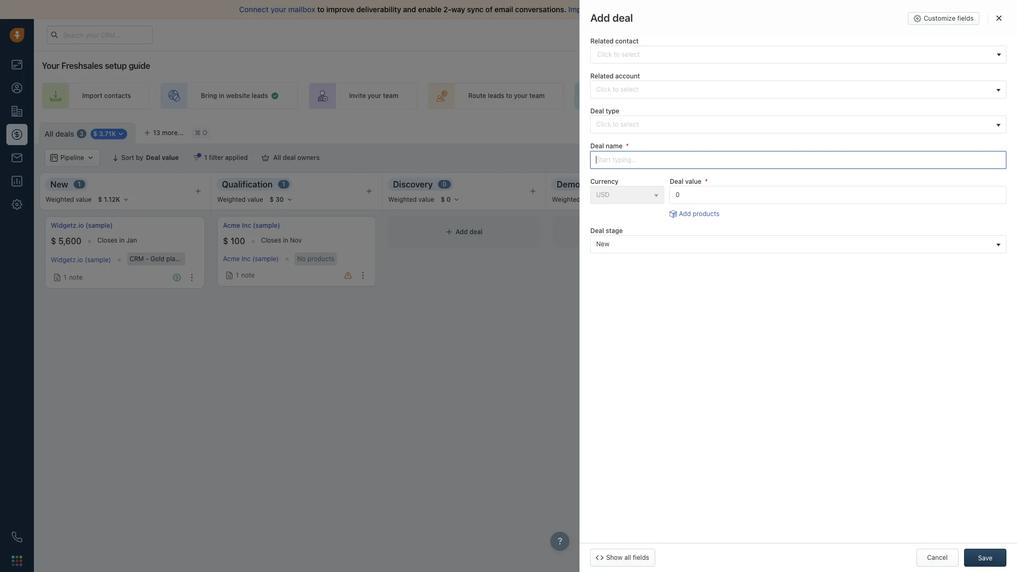 Task type: describe. For each thing, give the bounding box(es) containing it.
container_wx8msf4aqz5i3rn1 image inside settings popup button
[[838, 128, 845, 135]]

mailbox
[[288, 5, 316, 14]]

related account
[[591, 72, 640, 80]]

$ for $ 5,600
[[51, 236, 56, 246]]

2 inc from the top
[[242, 255, 251, 263]]

2 team from the left
[[530, 92, 545, 100]]

usd
[[596, 191, 610, 199]]

container_wx8msf4aqz5i3rn1 image inside bring in website leads link
[[271, 92, 279, 100]]

your inside invite your team link
[[368, 92, 381, 100]]

in for $ 5,600
[[119, 236, 125, 244]]

quotas and forecasting link
[[866, 149, 959, 167]]

all for deals
[[45, 129, 53, 138]]

2 acme from the top
[[223, 255, 240, 263]]

deal for deal name *
[[591, 142, 604, 150]]

closes in jan
[[97, 236, 137, 244]]

more...
[[162, 129, 184, 137]]

all deal owners button
[[255, 149, 327, 167]]

0 horizontal spatial and
[[403, 5, 416, 14]]

note for $ 100
[[241, 271, 255, 279]]

set up your sales pipeline
[[754, 92, 833, 100]]

related contact
[[591, 37, 639, 45]]

connect your mailbox to improve deliverability and enable 2-way sync of email conversations. import all your sales data
[[239, 5, 657, 14]]

Click to select search field
[[591, 46, 1007, 64]]

in right bring in the left of the page
[[219, 92, 224, 100]]

customize fields button
[[908, 12, 980, 25]]

improve
[[326, 5, 355, 14]]

cancel button
[[917, 549, 959, 567]]

deal for deal stage
[[591, 227, 604, 235]]

closes in nov
[[261, 236, 302, 244]]

deal name *
[[591, 142, 629, 150]]

in for $ 3,200
[[790, 236, 796, 244]]

crm - gold plan monthly (sample)
[[130, 255, 233, 263]]

all deal owners
[[273, 154, 320, 162]]

quotas
[[876, 154, 898, 162]]

your inside route leads to your team link
[[514, 92, 528, 100]]

related for related account
[[591, 72, 614, 80]]

click to select button for deal type
[[591, 116, 1007, 134]]

set up your sales pipeline link
[[714, 83, 852, 109]]

ends
[[755, 31, 768, 38]]

create
[[615, 92, 635, 100]]

freshworks switcher image
[[12, 556, 22, 566]]

all deals 3
[[45, 129, 84, 138]]

21
[[776, 31, 783, 38]]

route leads to your team link
[[428, 83, 564, 109]]

setup
[[105, 61, 127, 70]]

plan
[[166, 255, 179, 263]]

closes for $ 5,600
[[97, 236, 118, 244]]

13 more...
[[153, 129, 184, 137]]

add
[[591, 12, 610, 24]]

bring
[[201, 92, 217, 100]]

deal
[[613, 12, 633, 24]]

closes in 7 days
[[768, 236, 817, 244]]

import for import deals
[[899, 127, 919, 135]]

inc inside "link"
[[242, 222, 251, 229]]

save
[[979, 554, 993, 562]]

2 leads from the left
[[488, 92, 505, 100]]

-
[[146, 255, 149, 263]]

email
[[495, 5, 513, 14]]

route leads to your team
[[468, 92, 545, 100]]

0 vertical spatial new
[[50, 179, 68, 189]]

container_wx8msf4aqz5i3rn1 image inside 1 filter applied button
[[193, 154, 200, 162]]

Search your CRM... text field
[[47, 26, 153, 44]]

currency
[[591, 177, 619, 185]]

deal for deal value *
[[670, 177, 684, 185]]

contact
[[616, 37, 639, 45]]

related for related contact
[[591, 37, 614, 45]]

connect your mailbox link
[[239, 5, 317, 14]]

100
[[231, 236, 245, 246]]

add inside add deal button
[[980, 127, 992, 135]]

quotas and forecasting
[[876, 154, 949, 162]]

deliverability
[[357, 5, 401, 14]]

fields inside 'show all fields' button
[[633, 554, 650, 562]]

⌘ o
[[195, 129, 207, 137]]

1 vertical spatial days
[[803, 236, 817, 244]]

close image
[[997, 15, 1002, 21]]

$ 100
[[223, 236, 245, 246]]

sequence
[[655, 92, 684, 100]]

add products
[[679, 210, 720, 218]]

enable
[[418, 5, 442, 14]]

to right mailbox
[[317, 5, 325, 14]]

explore plans
[[817, 30, 859, 38]]

add deal link
[[863, 83, 949, 109]]

connect
[[239, 5, 269, 14]]

deal value *
[[670, 177, 708, 185]]

import contacts
[[82, 92, 131, 100]]

2 acme inc (sample) from the top
[[223, 255, 279, 263]]

import for import contacts
[[82, 92, 102, 100]]

new button
[[591, 235, 1007, 253]]

add inside add products link
[[679, 210, 691, 218]]

show
[[607, 554, 623, 562]]

sales right 'create'
[[637, 92, 653, 100]]

create sales sequence
[[615, 92, 684, 100]]

forecasting
[[913, 154, 949, 162]]

(sample) down "closes in nov"
[[253, 255, 279, 263]]

1 down 3
[[78, 180, 81, 188]]

select for related account
[[621, 85, 639, 93]]

value
[[686, 177, 702, 185]]

all for deal
[[273, 154, 281, 162]]

settings button
[[833, 122, 879, 140]]

settings
[[848, 127, 874, 135]]

bring in website leads
[[201, 92, 268, 100]]

2 widgetz.io (sample) from the top
[[51, 256, 111, 264]]

applied
[[225, 154, 248, 162]]

import deals button
[[884, 122, 942, 140]]

container_wx8msf4aqz5i3rn1 image inside all deal owners button
[[262, 154, 269, 162]]

closes for $ 3,200
[[768, 236, 789, 244]]

import deals group
[[884, 122, 960, 140]]

7
[[797, 236, 801, 244]]

account
[[616, 72, 640, 80]]

your left mailbox
[[271, 5, 286, 14]]

in left 21
[[770, 31, 775, 38]]

invite
[[349, 92, 366, 100]]

$ for $ 3,200
[[722, 236, 727, 246]]

your freshsales setup guide
[[42, 61, 150, 70]]

1 down $ 5,600
[[64, 274, 67, 281]]

deal for deal type
[[591, 107, 604, 115]]

gold
[[151, 255, 165, 263]]

customize fields
[[924, 14, 974, 22]]

1 note for $ 100
[[236, 271, 255, 279]]

0 for discovery
[[443, 180, 447, 188]]

invite your team
[[349, 92, 399, 100]]

deal type
[[591, 107, 620, 115]]

click to select for account
[[596, 85, 639, 93]]

2-
[[444, 5, 452, 14]]

0 for demo
[[590, 180, 594, 188]]

⌘
[[195, 129, 201, 137]]

0 horizontal spatial days
[[784, 31, 797, 38]]

import all your sales data link
[[569, 5, 659, 14]]

owners
[[298, 154, 320, 162]]

2 widgetz.io from the top
[[51, 256, 83, 264]]

deal stage
[[591, 227, 623, 235]]

filter
[[209, 154, 224, 162]]

1 down 100
[[236, 271, 239, 279]]

1 widgetz.io from the top
[[51, 222, 84, 229]]

add deal dialog
[[580, 0, 1018, 572]]

click for deal
[[596, 121, 611, 128]]

trial
[[742, 31, 753, 38]]



Task type: vqa. For each thing, say whether or not it's contained in the screenshot.
container_WX8MsF4aQZ5i3RN1 icon within Bulk actions button
no



Task type: locate. For each thing, give the bounding box(es) containing it.
discovery
[[393, 179, 433, 189]]

fields
[[958, 14, 974, 22], [633, 554, 650, 562]]

cancel
[[928, 554, 948, 562]]

import right conversations.
[[569, 5, 592, 14]]

your right invite
[[368, 92, 381, 100]]

click to select for type
[[596, 121, 639, 128]]

bring in website leads link
[[161, 83, 298, 109]]

0 for won
[[920, 180, 925, 188]]

click to select button for related account
[[591, 81, 1007, 99]]

1 vertical spatial all
[[273, 154, 281, 162]]

1 note down 100
[[236, 271, 255, 279]]

pipeline
[[809, 92, 833, 100]]

all
[[594, 5, 602, 14], [625, 554, 631, 562]]

all
[[45, 129, 53, 138], [273, 154, 281, 162]]

1 horizontal spatial all
[[625, 554, 631, 562]]

demo
[[557, 179, 581, 189]]

1 team from the left
[[383, 92, 399, 100]]

* right name on the top right
[[626, 142, 629, 150]]

$ 5,600
[[51, 236, 81, 246]]

negotiation
[[721, 179, 767, 189]]

1 horizontal spatial leads
[[488, 92, 505, 100]]

your left trial
[[728, 31, 741, 38]]

add deal inside add deal button
[[980, 127, 1007, 135]]

2 horizontal spatial import
[[899, 127, 919, 135]]

sales left pipeline
[[791, 92, 807, 100]]

and left enable
[[403, 5, 416, 14]]

1 vertical spatial acme inc (sample)
[[223, 255, 279, 263]]

add products link
[[670, 209, 720, 218]]

closes left nov
[[261, 236, 281, 244]]

all inside button
[[273, 154, 281, 162]]

1 vertical spatial your
[[42, 61, 59, 70]]

all inside 'show all fields' button
[[625, 554, 631, 562]]

acme inc (sample) link up 100
[[223, 221, 280, 230]]

0 horizontal spatial 0
[[443, 180, 447, 188]]

note for $ 5,600
[[69, 274, 83, 281]]

2 $ from the left
[[223, 236, 228, 246]]

products for no products
[[308, 255, 334, 263]]

Start typing... text field
[[591, 151, 1007, 169]]

sales left data
[[621, 5, 639, 14]]

0 horizontal spatial 1 note
[[64, 274, 83, 281]]

import left contacts
[[82, 92, 102, 100]]

show all fields button
[[591, 549, 655, 567]]

2 select from the top
[[621, 121, 639, 128]]

2 horizontal spatial 0
[[920, 180, 925, 188]]

click
[[596, 85, 611, 93], [596, 121, 611, 128]]

0 vertical spatial widgetz.io (sample)
[[51, 222, 113, 229]]

import inside "button"
[[899, 127, 919, 135]]

deal left stage
[[591, 227, 604, 235]]

1 horizontal spatial *
[[705, 177, 708, 185]]

1 vertical spatial related
[[591, 72, 614, 80]]

1 select from the top
[[621, 85, 639, 93]]

usd button
[[591, 186, 665, 204]]

$ for $ 100
[[223, 236, 228, 246]]

* for deal name *
[[626, 142, 629, 150]]

0 horizontal spatial note
[[69, 274, 83, 281]]

closes left 7
[[768, 236, 789, 244]]

related down add
[[591, 37, 614, 45]]

0 horizontal spatial $
[[51, 236, 56, 246]]

your for your freshsales setup guide
[[42, 61, 59, 70]]

widgetz.io (sample) link up 5,600
[[51, 221, 113, 230]]

1 vertical spatial and
[[899, 154, 911, 162]]

0 vertical spatial all
[[45, 129, 53, 138]]

0 vertical spatial your
[[728, 31, 741, 38]]

2 click to select from the top
[[596, 121, 639, 128]]

set
[[754, 92, 765, 100]]

1 horizontal spatial all
[[273, 154, 281, 162]]

1 $ from the left
[[51, 236, 56, 246]]

products down value
[[693, 210, 720, 218]]

0 vertical spatial click
[[596, 85, 611, 93]]

1 vertical spatial widgetz.io (sample)
[[51, 256, 111, 264]]

1 filter applied button
[[186, 149, 255, 167]]

1 horizontal spatial and
[[899, 154, 911, 162]]

1 left the filter
[[204, 154, 207, 162]]

click down the related account
[[596, 85, 611, 93]]

widgetz.io up $ 5,600
[[51, 222, 84, 229]]

note down 5,600
[[69, 274, 83, 281]]

1 vertical spatial select
[[621, 121, 639, 128]]

nov
[[290, 236, 302, 244]]

0 horizontal spatial products
[[308, 255, 334, 263]]

widgetz.io (sample) down 5,600
[[51, 256, 111, 264]]

in left nov
[[283, 236, 288, 244]]

0 vertical spatial select
[[621, 85, 639, 93]]

products inside add deal dialog
[[693, 210, 720, 218]]

(sample) inside widgetz.io (sample) link
[[86, 222, 113, 229]]

1 vertical spatial click
[[596, 121, 611, 128]]

0 vertical spatial import
[[569, 5, 592, 14]]

0 horizontal spatial new
[[50, 179, 68, 189]]

to right route
[[506, 92, 512, 100]]

deals for all
[[55, 129, 74, 138]]

1 inc from the top
[[242, 222, 251, 229]]

your left 'freshsales'
[[42, 61, 59, 70]]

0 right discovery
[[443, 180, 447, 188]]

your up related contact
[[604, 5, 619, 14]]

$ left the 3,200
[[722, 236, 727, 246]]

send email image
[[913, 30, 920, 39]]

and
[[403, 5, 416, 14], [899, 154, 911, 162]]

days right 21
[[784, 31, 797, 38]]

select up name on the top right
[[621, 121, 639, 128]]

1 vertical spatial inc
[[242, 255, 251, 263]]

products for add products
[[693, 210, 720, 218]]

1 click to select from the top
[[596, 85, 639, 93]]

all deals link
[[45, 129, 74, 139]]

0 vertical spatial click to select button
[[591, 81, 1007, 99]]

0 horizontal spatial closes
[[97, 236, 118, 244]]

1 filter applied
[[204, 154, 248, 162]]

3
[[79, 130, 84, 138]]

click for related
[[596, 85, 611, 93]]

2 0 from the left
[[590, 180, 594, 188]]

1 vertical spatial widgetz.io
[[51, 256, 83, 264]]

1 horizontal spatial your
[[728, 31, 741, 38]]

* right value
[[705, 177, 708, 185]]

your for your trial ends in 21 days
[[728, 31, 741, 38]]

widgetz.io
[[51, 222, 84, 229], [51, 256, 83, 264]]

0 right won
[[920, 180, 925, 188]]

to
[[317, 5, 325, 14], [613, 85, 619, 93], [506, 92, 512, 100], [613, 121, 619, 128]]

1 vertical spatial click to select button
[[591, 116, 1007, 134]]

acme
[[223, 222, 240, 229], [223, 255, 240, 263]]

acme inc (sample)
[[223, 222, 280, 229], [223, 255, 279, 263]]

phone element
[[6, 527, 28, 548]]

0 right demo
[[590, 180, 594, 188]]

0 horizontal spatial leads
[[252, 92, 268, 100]]

phone image
[[12, 532, 22, 543]]

0 vertical spatial click to select
[[596, 85, 639, 93]]

what's new image
[[941, 32, 948, 39]]

in for $ 100
[[283, 236, 288, 244]]

1 horizontal spatial days
[[803, 236, 817, 244]]

2 related from the top
[[591, 72, 614, 80]]

fields right customize
[[958, 14, 974, 22]]

1 horizontal spatial deals
[[921, 127, 937, 135]]

2 click to select button from the top
[[591, 116, 1007, 134]]

fields inside customize fields button
[[958, 14, 974, 22]]

products
[[693, 210, 720, 218], [308, 255, 334, 263]]

new down all deals link
[[50, 179, 68, 189]]

to down type
[[613, 121, 619, 128]]

sync
[[467, 5, 484, 14]]

in left 7
[[790, 236, 796, 244]]

0 vertical spatial all
[[594, 5, 602, 14]]

1 horizontal spatial closes
[[261, 236, 281, 244]]

1 horizontal spatial 0
[[590, 180, 594, 188]]

0 horizontal spatial all
[[45, 129, 53, 138]]

1 down all deal owners button
[[282, 180, 285, 188]]

1 related from the top
[[591, 37, 614, 45]]

acme inc (sample) link down 100
[[223, 255, 279, 263]]

1 closes from the left
[[97, 236, 118, 244]]

add deal
[[591, 12, 633, 24]]

related left account
[[591, 72, 614, 80]]

0 vertical spatial widgetz.io (sample) link
[[51, 221, 113, 230]]

1 vertical spatial all
[[625, 554, 631, 562]]

all left owners
[[273, 154, 281, 162]]

widgetz.io (sample) link
[[51, 221, 113, 230], [51, 256, 111, 264]]

(sample) inside acme inc (sample) "link"
[[253, 222, 280, 229]]

closes
[[97, 236, 118, 244], [261, 236, 281, 244], [768, 236, 789, 244]]

acme inc (sample) down 100
[[223, 255, 279, 263]]

0 vertical spatial related
[[591, 37, 614, 45]]

deals inside "button"
[[921, 127, 937, 135]]

Search field
[[960, 149, 1013, 167]]

1 inside button
[[204, 154, 207, 162]]

your inside set up your sales pipeline link
[[776, 92, 790, 100]]

days right 7
[[803, 236, 817, 244]]

1 vertical spatial widgetz.io (sample) link
[[51, 256, 111, 264]]

container_wx8msf4aqz5i3rn1 image
[[271, 92, 279, 100], [193, 154, 200, 162], [446, 228, 453, 236], [226, 272, 233, 279], [54, 274, 61, 281]]

explore plans link
[[812, 28, 864, 41]]

1 acme from the top
[[223, 222, 240, 229]]

1 widgetz.io (sample) from the top
[[51, 222, 113, 229]]

data
[[641, 5, 657, 14]]

3 $ from the left
[[722, 236, 727, 246]]

1 leads from the left
[[252, 92, 268, 100]]

0 vertical spatial acme inc (sample) link
[[223, 221, 280, 230]]

0 vertical spatial acme inc (sample)
[[223, 222, 280, 229]]

acme down the $ 100
[[223, 255, 240, 263]]

0 horizontal spatial all
[[594, 5, 602, 14]]

1 horizontal spatial note
[[241, 271, 255, 279]]

deal left type
[[591, 107, 604, 115]]

add inside add deal link
[[903, 92, 915, 100]]

2 click from the top
[[596, 121, 611, 128]]

website
[[226, 92, 250, 100]]

1 horizontal spatial fields
[[958, 14, 974, 22]]

o
[[203, 129, 207, 137]]

Enter value number field
[[670, 186, 1007, 204]]

1 down start typing... text field
[[777, 180, 780, 188]]

deals for import
[[921, 127, 937, 135]]

your
[[271, 5, 286, 14], [604, 5, 619, 14], [368, 92, 381, 100], [514, 92, 528, 100], [776, 92, 790, 100]]

0 vertical spatial widgetz.io
[[51, 222, 84, 229]]

closes for $ 100
[[261, 236, 281, 244]]

acme inside "link"
[[223, 222, 240, 229]]

click down deal type
[[596, 121, 611, 128]]

13 more... button
[[138, 126, 190, 140]]

1 note for $ 5,600
[[64, 274, 83, 281]]

0 horizontal spatial fields
[[633, 554, 650, 562]]

1 horizontal spatial team
[[530, 92, 545, 100]]

fields right show
[[633, 554, 650, 562]]

0 vertical spatial acme
[[223, 222, 240, 229]]

qualification
[[222, 179, 273, 189]]

widgetz.io (sample) link down 5,600
[[51, 256, 111, 264]]

(sample) down the $ 100
[[207, 255, 233, 263]]

import deals
[[899, 127, 937, 135]]

2 horizontal spatial $
[[722, 236, 727, 246]]

plans
[[842, 30, 859, 38]]

inc up 100
[[242, 222, 251, 229]]

1 vertical spatial acme inc (sample) link
[[223, 255, 279, 263]]

1 vertical spatial click to select
[[596, 121, 639, 128]]

new inside button
[[596, 240, 610, 248]]

0 vertical spatial fields
[[958, 14, 974, 22]]

(sample) up "closes in nov"
[[253, 222, 280, 229]]

container_wx8msf4aqz5i3rn1 image inside quotas and forecasting link
[[866, 154, 873, 162]]

2 horizontal spatial closes
[[768, 236, 789, 244]]

note down 100
[[241, 271, 255, 279]]

deal left value
[[670, 177, 684, 185]]

select down account
[[621, 85, 639, 93]]

1 click from the top
[[596, 85, 611, 93]]

inc down 100
[[242, 255, 251, 263]]

13
[[153, 129, 160, 137]]

monthly
[[181, 255, 205, 263]]

widgetz.io (sample) up 5,600
[[51, 222, 113, 229]]

0 vertical spatial days
[[784, 31, 797, 38]]

1 0 from the left
[[443, 180, 447, 188]]

your right up
[[776, 92, 790, 100]]

in left jan
[[119, 236, 125, 244]]

and right quotas
[[899, 154, 911, 162]]

all right show
[[625, 554, 631, 562]]

your right route
[[514, 92, 528, 100]]

add deal button
[[966, 122, 1012, 140]]

no
[[297, 255, 306, 263]]

$ left 100
[[223, 236, 228, 246]]

to down the related account
[[613, 85, 619, 93]]

0 vertical spatial *
[[626, 142, 629, 150]]

3 closes from the left
[[768, 236, 789, 244]]

widgetz.io (sample)
[[51, 222, 113, 229], [51, 256, 111, 264]]

type
[[606, 107, 620, 115]]

show all fields
[[607, 554, 650, 562]]

select for deal type
[[621, 121, 639, 128]]

inc
[[242, 222, 251, 229], [242, 255, 251, 263]]

leads right route
[[488, 92, 505, 100]]

1 click to select button from the top
[[591, 81, 1007, 99]]

2 widgetz.io (sample) link from the top
[[51, 256, 111, 264]]

all left 3
[[45, 129, 53, 138]]

up
[[766, 92, 774, 100]]

team
[[383, 92, 399, 100], [530, 92, 545, 100]]

deal
[[591, 107, 604, 115], [591, 142, 604, 150], [670, 177, 684, 185], [591, 227, 604, 235]]

1 vertical spatial acme
[[223, 255, 240, 263]]

1 vertical spatial *
[[705, 177, 708, 185]]

1 horizontal spatial new
[[596, 240, 610, 248]]

1 note down 5,600
[[64, 274, 83, 281]]

of
[[486, 5, 493, 14]]

1 horizontal spatial products
[[693, 210, 720, 218]]

deal
[[917, 92, 930, 100], [994, 127, 1007, 135], [283, 154, 296, 162], [470, 228, 483, 236], [634, 228, 647, 236], [970, 228, 983, 236]]

crm
[[130, 255, 144, 263]]

sales
[[621, 5, 639, 14], [637, 92, 653, 100], [791, 92, 807, 100]]

stage
[[606, 227, 623, 235]]

new down deal stage at top right
[[596, 240, 610, 248]]

0 horizontal spatial your
[[42, 61, 59, 70]]

2 closes from the left
[[261, 236, 281, 244]]

0 horizontal spatial import
[[82, 92, 102, 100]]

0 vertical spatial and
[[403, 5, 416, 14]]

leads right the website
[[252, 92, 268, 100]]

* for deal value *
[[705, 177, 708, 185]]

1 widgetz.io (sample) link from the top
[[51, 221, 113, 230]]

in
[[770, 31, 775, 38], [219, 92, 224, 100], [119, 236, 125, 244], [283, 236, 288, 244], [790, 236, 796, 244]]

import up quotas and forecasting on the right of page
[[899, 127, 919, 135]]

1 horizontal spatial $
[[223, 236, 228, 246]]

(sample) down closes in jan in the top of the page
[[85, 256, 111, 264]]

1 horizontal spatial import
[[569, 5, 592, 14]]

$ left 5,600
[[51, 236, 56, 246]]

2 vertical spatial import
[[899, 127, 919, 135]]

0 horizontal spatial team
[[383, 92, 399, 100]]

(sample)
[[86, 222, 113, 229], [253, 222, 280, 229], [207, 255, 233, 263], [253, 255, 279, 263], [85, 256, 111, 264]]

1 vertical spatial products
[[308, 255, 334, 263]]

products right no
[[308, 255, 334, 263]]

1 acme inc (sample) link from the top
[[223, 221, 280, 230]]

1 vertical spatial new
[[596, 240, 610, 248]]

click to select button down click to select "search field"
[[591, 81, 1007, 99]]

closes left jan
[[97, 236, 118, 244]]

add deal inside add deal link
[[903, 92, 930, 100]]

1 vertical spatial import
[[82, 92, 102, 100]]

import contacts link
[[42, 83, 150, 109]]

click to select down the related account
[[596, 85, 639, 93]]

click to select down type
[[596, 121, 639, 128]]

(sample) up closes in jan in the top of the page
[[86, 222, 113, 229]]

freshsales
[[61, 61, 103, 70]]

0 horizontal spatial *
[[626, 142, 629, 150]]

0 vertical spatial products
[[693, 210, 720, 218]]

2 acme inc (sample) link from the top
[[223, 255, 279, 263]]

widgetz.io down $ 5,600
[[51, 256, 83, 264]]

1 vertical spatial fields
[[633, 554, 650, 562]]

save button
[[965, 549, 1007, 567]]

deals left 3
[[55, 129, 74, 138]]

1 acme inc (sample) from the top
[[223, 222, 280, 229]]

deals up forecasting
[[921, 127, 937, 135]]

all left "deal"
[[594, 5, 602, 14]]

acme inc (sample) up 100
[[223, 222, 280, 229]]

0 vertical spatial inc
[[242, 222, 251, 229]]

$ 3,200
[[722, 236, 752, 246]]

name
[[606, 142, 623, 150]]

container_wx8msf4aqz5i3rn1 image
[[838, 128, 845, 135], [262, 154, 269, 162], [866, 154, 873, 162], [610, 228, 617, 236], [946, 228, 953, 236]]

3 0 from the left
[[920, 180, 925, 188]]

invite your team link
[[309, 83, 418, 109]]

5,600
[[58, 236, 81, 246]]

way
[[452, 5, 465, 14]]

deal left name on the top right
[[591, 142, 604, 150]]

0 horizontal spatial deals
[[55, 129, 74, 138]]

customize
[[924, 14, 956, 22]]

click to select button down set up your sales pipeline
[[591, 116, 1007, 134]]

1 horizontal spatial 1 note
[[236, 271, 255, 279]]

acme up the $ 100
[[223, 222, 240, 229]]

guide
[[129, 61, 150, 70]]



